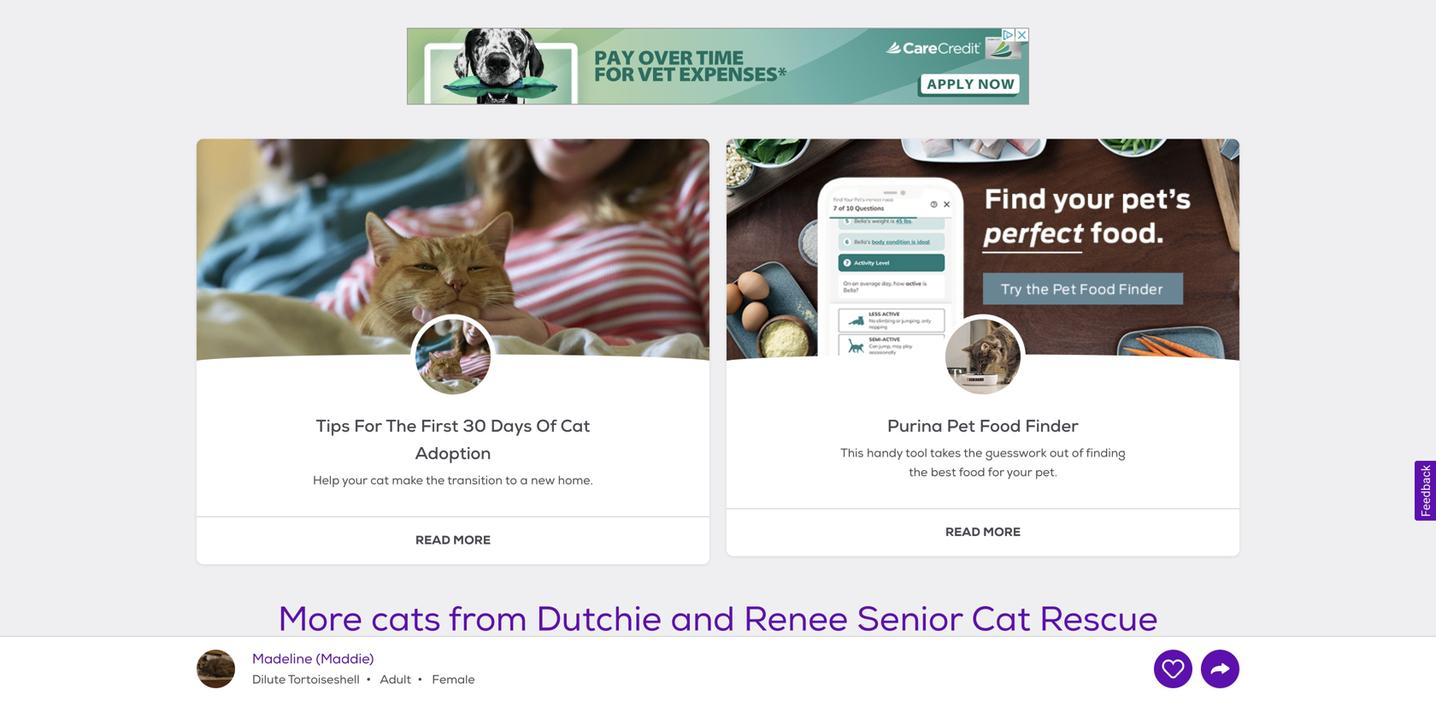 Task type: vqa. For each thing, say whether or not it's contained in the screenshot.
the Madeline (Maddie) at the bottom
yes



Task type: locate. For each thing, give the bounding box(es) containing it.
cats
[[371, 598, 441, 641]]

1 horizontal spatial your
[[1007, 465, 1032, 480]]

0 horizontal spatial cat
[[561, 415, 590, 437]]

read more down food
[[946, 524, 1021, 540]]

adult
[[378, 672, 411, 687]]

for
[[988, 465, 1004, 480]]

foundation
[[624, 639, 813, 682]]

read
[[946, 524, 981, 540], [415, 532, 450, 548]]

more down for
[[983, 524, 1021, 540]]

1 horizontal spatial more
[[453, 532, 491, 548]]

0 horizontal spatial read
[[415, 532, 450, 548]]

transition
[[447, 473, 503, 488]]

0 horizontal spatial the
[[426, 473, 445, 488]]

read more for the
[[946, 524, 1021, 540]]

read more
[[946, 524, 1021, 540], [415, 532, 491, 548]]

read down food
[[946, 524, 981, 540]]

(maddie)
[[316, 650, 374, 668]]

1 horizontal spatial read more
[[946, 524, 1021, 540]]

cat eating from bowl image
[[946, 319, 1021, 395]]

renee
[[744, 598, 848, 641]]

more for adoption
[[453, 532, 491, 548]]

read for adoption
[[415, 532, 450, 548]]

this
[[841, 446, 864, 461]]

your left cat in the bottom left of the page
[[342, 473, 367, 488]]

more
[[983, 524, 1021, 540], [453, 532, 491, 548], [278, 598, 362, 641]]

the down tool
[[909, 465, 928, 480]]

1 horizontal spatial cat
[[972, 598, 1031, 641]]

days
[[491, 415, 532, 437]]

more down transition
[[453, 532, 491, 548]]

madeline (maddie)
[[252, 650, 374, 668]]

your down guesswork
[[1007, 465, 1032, 480]]

2 horizontal spatial more
[[983, 524, 1021, 540]]

cat inside more cats from dutchie and renee senior cat rescue foundation
[[972, 598, 1031, 641]]

read for the
[[946, 524, 981, 540]]

of
[[1072, 446, 1083, 461]]

guesswork
[[986, 446, 1047, 461]]

0 horizontal spatial more
[[278, 598, 362, 641]]

the
[[964, 446, 983, 461], [909, 465, 928, 480], [426, 473, 445, 488]]

out
[[1050, 446, 1069, 461]]

from
[[448, 598, 527, 641]]

your inside purina pet food finder this handy tool takes the guesswork out of finding the best food for your pet.
[[1007, 465, 1032, 480]]

the up food
[[964, 446, 983, 461]]

1 horizontal spatial read
[[946, 524, 981, 540]]

read more down transition
[[415, 532, 491, 548]]

tool
[[906, 446, 928, 461]]

the for cat
[[426, 473, 445, 488]]

the for takes
[[909, 465, 928, 480]]

30
[[463, 415, 486, 437]]

the right make
[[426, 473, 445, 488]]

a
[[520, 473, 528, 488]]

dilute tortoiseshell
[[252, 672, 360, 687]]

more inside more cats from dutchie and renee senior cat rescue foundation
[[278, 598, 362, 641]]

0 horizontal spatial read more
[[415, 532, 491, 548]]

more cats from dutchie and renee senior cat rescue foundation
[[278, 598, 1158, 682]]

more up the madeline (maddie)
[[278, 598, 362, 641]]

cat
[[561, 415, 590, 437], [972, 598, 1031, 641]]

food
[[980, 415, 1021, 437]]

new
[[531, 473, 555, 488]]

cat inside tips for the first 30 days of cat adoption help your cat make the transition to a new home.
[[561, 415, 590, 437]]

advertisement element
[[407, 28, 1029, 105]]

the inside tips for the first 30 days of cat adoption help your cat make the transition to a new home.
[[426, 473, 445, 488]]

0 horizontal spatial your
[[342, 473, 367, 488]]

senior
[[857, 598, 963, 641]]

your
[[1007, 465, 1032, 480], [342, 473, 367, 488]]

0 vertical spatial cat
[[561, 415, 590, 437]]

1 horizontal spatial the
[[909, 465, 928, 480]]

read down make
[[415, 532, 450, 548]]

find your pets perfect food. try the pet food finder. image
[[727, 139, 1240, 361]]

1 vertical spatial cat
[[972, 598, 1031, 641]]



Task type: describe. For each thing, give the bounding box(es) containing it.
to
[[505, 473, 517, 488]]

home.
[[558, 473, 593, 488]]

and
[[671, 598, 735, 641]]

read more for adoption
[[415, 532, 491, 548]]

dilute
[[252, 672, 286, 687]]

tips
[[316, 415, 350, 437]]

make
[[392, 473, 423, 488]]

cat
[[371, 473, 389, 488]]

pet.
[[1035, 465, 1058, 480]]

more for the
[[983, 524, 1021, 540]]

your inside tips for the first 30 days of cat adoption help your cat make the transition to a new home.
[[342, 473, 367, 488]]

adoption
[[415, 442, 491, 465]]

of
[[536, 415, 556, 437]]

2 horizontal spatial the
[[964, 446, 983, 461]]

best
[[931, 465, 956, 480]]

cat for of
[[561, 415, 590, 437]]

madeline (maddie) image
[[197, 650, 235, 688]]

handy
[[867, 446, 903, 461]]

woman petting a yellow cat on her lap image
[[416, 319, 491, 395]]

finding
[[1086, 446, 1126, 461]]

tips for the first 30 days of cat adoption help your cat make the transition to a new home.
[[313, 415, 593, 488]]

food
[[959, 465, 985, 480]]

pet
[[947, 415, 975, 437]]

the
[[386, 415, 417, 437]]

for
[[354, 415, 382, 437]]

help
[[313, 473, 340, 488]]

first
[[421, 415, 459, 437]]

purina pet food finder this handy tool takes the guesswork out of finding the best food for your pet.
[[841, 415, 1126, 480]]

dutchie
[[536, 598, 662, 641]]

female
[[429, 672, 475, 687]]

tortoiseshell
[[288, 672, 360, 687]]

rescue
[[1040, 598, 1158, 641]]

madeline
[[252, 650, 312, 668]]

cat for senior
[[972, 598, 1031, 641]]

takes
[[930, 446, 961, 461]]

finder
[[1025, 415, 1079, 437]]

purina
[[888, 415, 943, 437]]

more cats from dutchie and renee senior cat rescue foundation link
[[197, 598, 1240, 682]]



